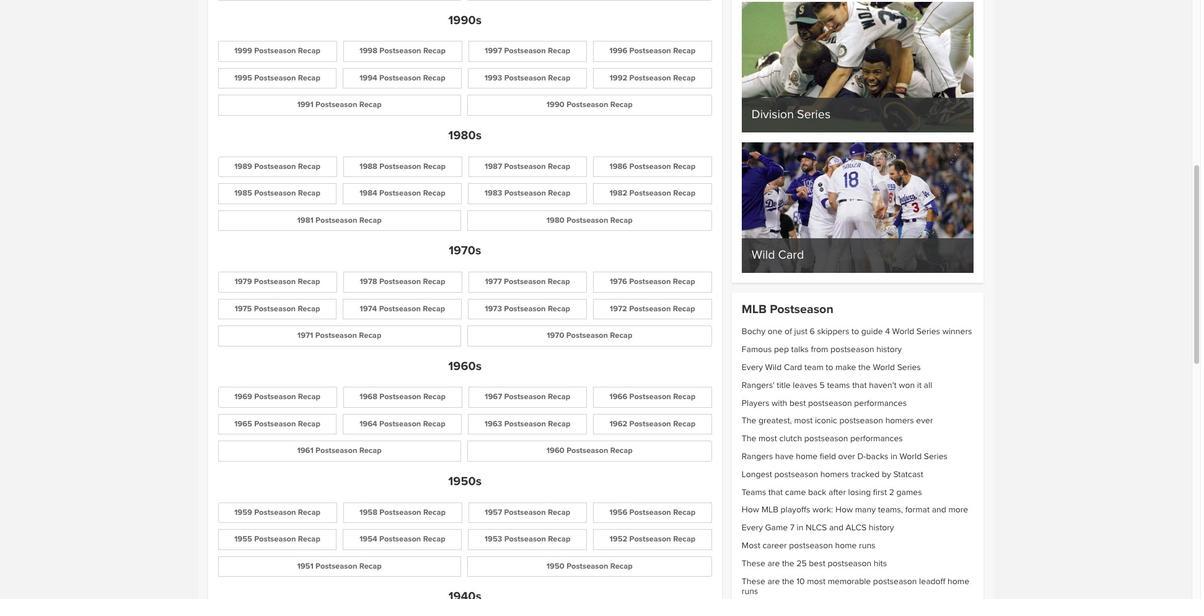 Task type: describe. For each thing, give the bounding box(es) containing it.
recap for 1981 postseason recap
[[359, 216, 382, 225]]

1971
[[297, 331, 313, 341]]

1989 postseason recap link
[[215, 154, 340, 181]]

postseason for 1984 postseason recap
[[379, 189, 421, 198]]

the for the most clutch postseason performances
[[742, 434, 756, 445]]

1961
[[297, 447, 313, 456]]

1982 postseason recap button
[[593, 184, 712, 204]]

team
[[805, 363, 824, 373]]

postseason for 1974 postseason recap
[[379, 304, 421, 314]]

1988 postseason recap
[[360, 162, 446, 172]]

1989 postseason recap
[[234, 162, 320, 172]]

1 vertical spatial that
[[768, 488, 783, 498]]

recap for 1955 postseason recap
[[298, 535, 320, 545]]

postseason for 1991 postseason recap
[[316, 100, 357, 110]]

recap for 1963 postseason recap
[[548, 420, 571, 429]]

recap for 1997 postseason recap
[[548, 46, 570, 56]]

recap for 1964 postseason recap
[[423, 420, 446, 429]]

postseason for 1990 postseason recap
[[567, 100, 608, 110]]

recap for 1972 postseason recap
[[673, 304, 695, 314]]

1980
[[547, 216, 565, 225]]

1 vertical spatial and
[[829, 523, 844, 534]]

memorable
[[828, 577, 871, 587]]

1 vertical spatial card
[[784, 363, 802, 373]]

skippers
[[817, 327, 849, 337]]

1996 postseason recap link
[[590, 38, 715, 65]]

recap for 1974 postseason recap
[[423, 304, 445, 314]]

postseason for 1983 postseason recap
[[504, 189, 546, 198]]

recap for 1950 postseason recap
[[610, 562, 633, 572]]

recap for 1982 postseason recap
[[673, 189, 696, 198]]

ever
[[916, 416, 933, 427]]

postseason for 1982 postseason recap
[[629, 189, 671, 198]]

group containing 1989 postseason recap
[[215, 154, 715, 234]]

rangers have home field over d-backs in world series
[[742, 452, 948, 462]]

1997 postseason recap button
[[468, 41, 587, 62]]

most inside the these are the 10 most memorable postseason leadoff home runs
[[807, 577, 826, 587]]

1998 postseason recap button
[[343, 41, 462, 62]]

1 vertical spatial most
[[759, 434, 777, 445]]

postseason for 1970 postseason recap
[[566, 331, 608, 341]]

1977
[[485, 277, 502, 287]]

1975 postseason recap button
[[218, 299, 337, 320]]

postseason for 1962 postseason recap
[[629, 420, 671, 429]]

greatest,
[[759, 416, 792, 427]]

1996
[[609, 46, 627, 56]]

1993 postseason recap link
[[465, 65, 590, 92]]

performances for players with best postseason performances
[[854, 398, 907, 409]]

teams,
[[878, 505, 903, 516]]

2 how from the left
[[835, 505, 853, 516]]

postseason for 1961 postseason recap
[[316, 447, 357, 456]]

postseason for 1950 postseason recap
[[567, 562, 608, 572]]

1 vertical spatial wild
[[765, 363, 782, 373]]

1953
[[485, 535, 502, 545]]

of
[[785, 327, 792, 337]]

postseason for 1972 postseason recap
[[629, 304, 671, 314]]

1979
[[235, 277, 252, 287]]

1972 postseason recap button
[[593, 299, 712, 320]]

postseason up iconic
[[808, 398, 852, 409]]

the most clutch postseason performances
[[742, 434, 903, 445]]

1965 postseason recap
[[234, 420, 320, 429]]

recap for 1999 postseason recap
[[298, 46, 320, 56]]

the for memorable
[[782, 577, 794, 587]]

1986 postseason recap
[[609, 162, 696, 172]]

0 horizontal spatial in
[[797, 523, 804, 534]]

recap for 1994 postseason recap
[[423, 73, 446, 83]]

1 vertical spatial history
[[869, 523, 894, 534]]

1986 postseason recap link
[[590, 154, 715, 181]]

1995 postseason recap button
[[218, 68, 337, 89]]

recap for 1953 postseason recap
[[548, 535, 571, 545]]

1998 postseason recap link
[[340, 38, 465, 65]]

1975
[[235, 304, 252, 314]]

1973 postseason recap link
[[465, 296, 590, 323]]

1974
[[360, 304, 377, 314]]

6
[[810, 327, 815, 337]]

title
[[777, 380, 791, 391]]

1999 postseason recap button
[[218, 41, 337, 62]]

postseason for 1980 postseason recap
[[567, 216, 608, 225]]

recap for 1954 postseason recap
[[423, 535, 446, 545]]

wild card
[[752, 248, 804, 263]]

recap for 1968 postseason recap
[[423, 393, 446, 402]]

postseason for 1979 postseason recap
[[254, 277, 296, 287]]

postseason for 1977 postseason recap
[[504, 277, 546, 287]]

1 vertical spatial world
[[873, 363, 895, 373]]

1990s
[[448, 13, 482, 28]]

1991 postseason recap button
[[218, 95, 461, 116]]

postseason for 1993 postseason recap
[[504, 73, 546, 83]]

series inside division series link
[[797, 107, 831, 122]]

recap for 1984 postseason recap
[[423, 189, 446, 198]]

1962 postseason recap button
[[593, 415, 712, 435]]

the for the greatest, most iconic postseason homers ever
[[742, 416, 756, 427]]

1 horizontal spatial to
[[852, 327, 859, 337]]

every for every wild card team to make the world series
[[742, 363, 763, 373]]

series down ever
[[924, 452, 948, 462]]

1959 postseason recap button
[[218, 503, 337, 524]]

postseason right iconic
[[839, 416, 883, 427]]

1968 postseason recap link
[[340, 384, 465, 411]]

1 horizontal spatial runs
[[859, 541, 876, 552]]

0 vertical spatial home
[[796, 452, 818, 462]]

recap for 1980 postseason recap
[[610, 216, 633, 225]]

1984 postseason recap link
[[340, 181, 465, 207]]

postseason up these are the 25 best postseason hits
[[789, 541, 833, 552]]

postseason up memorable
[[828, 559, 872, 569]]

bochy one of just 6 skippers to guide 4 world series winners
[[742, 327, 972, 337]]

postseason for 1978 postseason recap
[[379, 277, 421, 287]]

the greatest, most iconic postseason homers ever link
[[742, 416, 933, 427]]

1987 postseason recap
[[485, 162, 570, 172]]

1965 postseason recap button
[[218, 415, 337, 435]]

7
[[790, 523, 795, 534]]

recap for 1951 postseason recap
[[359, 562, 382, 572]]

1961 postseason recap link
[[215, 438, 464, 465]]

postseason for 1987 postseason recap
[[504, 162, 546, 172]]

1961 postseason recap button
[[218, 442, 461, 462]]

games
[[897, 488, 922, 498]]

recap for 1986 postseason recap
[[673, 162, 696, 172]]

recap for 1959 postseason recap
[[298, 508, 320, 518]]

postseason for 1952 postseason recap
[[629, 535, 671, 545]]

recap for 1979 postseason recap
[[298, 277, 320, 287]]

0 vertical spatial wild
[[752, 248, 775, 263]]

alcs
[[846, 523, 867, 534]]

postseason for 1988 postseason recap
[[379, 162, 421, 172]]

1956 postseason recap link
[[590, 500, 715, 527]]

first
[[873, 488, 887, 498]]

mlb postseason
[[742, 302, 834, 317]]

postseason for 1999 postseason recap
[[254, 46, 296, 56]]

postseason for 1975 postseason recap
[[254, 304, 296, 314]]

postseason for 1997 postseason recap
[[504, 46, 546, 56]]

5
[[820, 380, 825, 391]]

1958 postseason recap
[[360, 508, 446, 518]]

rangers' title leaves 5 teams that haven't won it all
[[742, 380, 932, 391]]

1987 postseason recap link
[[465, 154, 590, 181]]

postseason up just at the bottom right of page
[[770, 302, 834, 317]]

postseason for 1965 postseason recap
[[254, 420, 296, 429]]

1992
[[610, 73, 627, 83]]

recap for 1967 postseason recap
[[548, 393, 570, 402]]

postseason for 1966 postseason recap
[[629, 393, 671, 402]]

wild card link
[[742, 143, 974, 273]]

1990 postseason recap button
[[467, 95, 712, 116]]

1956 postseason recap
[[609, 508, 696, 518]]

won
[[899, 380, 915, 391]]

0 vertical spatial in
[[891, 452, 897, 462]]

recap for 1995 postseason recap
[[298, 73, 320, 83]]

postseason for 1959 postseason recap
[[254, 508, 296, 518]]

1997
[[485, 46, 502, 56]]

recap for 1973 postseason recap
[[548, 304, 570, 314]]

0 horizontal spatial homers
[[820, 470, 849, 480]]

series up the won
[[897, 363, 921, 373]]

recap for 1976 postseason recap
[[673, 277, 695, 287]]

guide
[[861, 327, 883, 337]]

1994
[[359, 73, 377, 83]]

1981 postseason recap button
[[218, 211, 461, 231]]

1958 postseason recap button
[[343, 503, 462, 524]]

1964 postseason recap
[[359, 420, 446, 429]]

winners
[[942, 327, 972, 337]]

1977 postseason recap button
[[468, 272, 587, 293]]

postseason for 1954 postseason recap
[[379, 535, 421, 545]]

postseason for 1985 postseason recap
[[254, 189, 296, 198]]

1954 postseason recap button
[[343, 530, 462, 551]]

postseason inside the these are the 10 most memorable postseason leadoff home runs
[[873, 577, 917, 587]]

longest postseason homers tracked by statcast
[[742, 470, 923, 480]]

1971 postseason recap button
[[218, 326, 461, 347]]

group containing 1999 postseason recap
[[215, 38, 715, 119]]

longest postseason homers tracked by statcast link
[[742, 470, 923, 480]]

1950 postseason recap
[[546, 562, 633, 572]]

postseason for 1964 postseason recap
[[379, 420, 421, 429]]

more
[[949, 505, 968, 516]]

postseason for 1955 postseason recap
[[254, 535, 296, 545]]

recap for 1966 postseason recap
[[673, 393, 696, 402]]

1965
[[234, 420, 252, 429]]

postseason for 1953 postseason recap
[[504, 535, 546, 545]]

1985 postseason recap
[[234, 189, 320, 198]]

1992 postseason recap
[[610, 73, 696, 83]]

postseason for 1992 postseason recap
[[629, 73, 671, 83]]

postseason down bochy one of just 6 skippers to guide 4 world series winners
[[830, 345, 874, 355]]

1967 postseason recap link
[[465, 384, 590, 411]]

recap for 1952 postseason recap
[[673, 535, 696, 545]]

rangers have home field over d-backs in world series link
[[742, 452, 948, 462]]

1969 postseason recap link
[[215, 384, 340, 411]]

these are the 10 most memorable postseason leadoff home runs link
[[742, 577, 969, 598]]

1992 postseason recap link
[[590, 65, 715, 92]]

1957 postseason recap button
[[468, 503, 587, 524]]



Task type: vqa. For each thing, say whether or not it's contained in the screenshot.


Task type: locate. For each thing, give the bounding box(es) containing it.
one
[[768, 327, 782, 337]]

2 are from the top
[[768, 577, 780, 587]]

recap up 1952 postseason recap
[[673, 508, 696, 518]]

1978 postseason recap
[[360, 277, 445, 287]]

that right teams
[[852, 380, 867, 391]]

with
[[772, 398, 787, 409]]

recap inside "button"
[[673, 277, 695, 287]]

recap for 1985 postseason recap
[[298, 189, 320, 198]]

recap down 1986 postseason recap link
[[673, 189, 696, 198]]

0 horizontal spatial that
[[768, 488, 783, 498]]

1985
[[234, 189, 252, 198]]

recap up 1960
[[548, 420, 571, 429]]

postseason down '1967 postseason recap' button
[[504, 420, 546, 429]]

1 vertical spatial these
[[742, 577, 765, 587]]

postseason down 1957 postseason recap button
[[504, 535, 546, 545]]

1975 postseason recap link
[[215, 296, 340, 323]]

that left 'came'
[[768, 488, 783, 498]]

recap down 1976 postseason recap 'link'
[[673, 304, 695, 314]]

backs
[[866, 452, 888, 462]]

1 the from the top
[[742, 416, 756, 427]]

series left winners
[[917, 327, 940, 337]]

recap for 1993 postseason recap
[[548, 73, 571, 83]]

performances
[[854, 398, 907, 409], [850, 434, 903, 445]]

have
[[775, 452, 794, 462]]

postseason up "1992 postseason recap"
[[629, 46, 671, 56]]

1994 postseason recap link
[[340, 65, 465, 92]]

best right 'with'
[[790, 398, 806, 409]]

performances for the most clutch postseason performances
[[850, 434, 903, 445]]

postseason up the 1973 postseason recap
[[504, 277, 546, 287]]

recap for 1971 postseason recap
[[359, 331, 381, 341]]

recap up "1992 postseason recap"
[[673, 46, 696, 56]]

1976 postseason recap link
[[590, 269, 715, 296]]

postseason up 1974 postseason recap
[[379, 277, 421, 287]]

0 vertical spatial history
[[877, 345, 902, 355]]

every for every game 7 in nlcs and alcs history
[[742, 523, 763, 534]]

2 these from the top
[[742, 577, 765, 587]]

1 vertical spatial mlb
[[762, 505, 778, 516]]

1957
[[485, 508, 502, 518]]

2 every from the top
[[742, 523, 763, 534]]

postseason for 1957 postseason recap
[[504, 508, 546, 518]]

2 horizontal spatial home
[[948, 577, 969, 587]]

field
[[820, 452, 836, 462]]

1956 postseason recap button
[[593, 503, 712, 524]]

1 vertical spatial runs
[[742, 587, 758, 598]]

0 vertical spatial world
[[892, 327, 914, 337]]

0 horizontal spatial home
[[796, 452, 818, 462]]

recap up 1955 postseason recap in the left bottom of the page
[[298, 508, 320, 518]]

1982
[[610, 189, 627, 198]]

postseason down 1956 postseason recap button
[[629, 535, 671, 545]]

every up most
[[742, 523, 763, 534]]

2 vertical spatial the
[[782, 577, 794, 587]]

0 vertical spatial most
[[794, 416, 813, 427]]

1969
[[234, 393, 252, 402]]

0 vertical spatial are
[[768, 559, 780, 569]]

are inside the these are the 10 most memorable postseason leadoff home runs
[[768, 577, 780, 587]]

group up "1990s"
[[215, 0, 715, 4]]

postseason for 1958 postseason recap
[[379, 508, 421, 518]]

postseason down iconic
[[804, 434, 848, 445]]

1972 postseason recap link
[[590, 296, 715, 323]]

postseason right 1980
[[567, 216, 608, 225]]

recap for 1978 postseason recap
[[423, 277, 445, 287]]

1 vertical spatial in
[[797, 523, 804, 534]]

1963 postseason recap button
[[468, 415, 587, 435]]

tracked
[[851, 470, 880, 480]]

most up clutch
[[794, 416, 813, 427]]

recap up 1962 postseason recap
[[673, 393, 696, 402]]

postseason up "1982 postseason recap"
[[629, 162, 671, 172]]

0 vertical spatial and
[[932, 505, 946, 516]]

1961 postseason recap
[[297, 447, 382, 456]]

2 the from the top
[[742, 434, 756, 445]]

2 group from the top
[[215, 38, 715, 119]]

1964
[[359, 420, 377, 429]]

postseason right 1961
[[316, 447, 357, 456]]

1973
[[485, 304, 502, 314]]

postseason for 1973 postseason recap
[[504, 304, 546, 314]]

postseason inside button
[[504, 393, 546, 402]]

0 horizontal spatial how
[[742, 505, 759, 516]]

recap down 1988 postseason recap button
[[423, 189, 446, 198]]

playoffs
[[781, 505, 810, 516]]

recap up 1995 postseason recap
[[298, 46, 320, 56]]

how
[[742, 505, 759, 516], [835, 505, 853, 516]]

1993
[[485, 73, 502, 83]]

1 vertical spatial best
[[809, 559, 825, 569]]

postseason right 1950 at the bottom left
[[567, 562, 608, 572]]

recap up 1950 at the bottom left
[[548, 535, 571, 545]]

2 vertical spatial world
[[900, 452, 922, 462]]

these for these are the 25 best postseason hits
[[742, 559, 765, 569]]

most right 10
[[807, 577, 826, 587]]

the inside the these are the 10 most memorable postseason leadoff home runs
[[782, 577, 794, 587]]

recap for 1992 postseason recap
[[673, 73, 696, 83]]

1 are from the top
[[768, 559, 780, 569]]

the for postseason
[[782, 559, 794, 569]]

recap for 1956 postseason recap
[[673, 508, 696, 518]]

0 horizontal spatial and
[[829, 523, 844, 534]]

homers
[[885, 416, 914, 427], [820, 470, 849, 480]]

1 vertical spatial the
[[742, 434, 756, 445]]

postseason for 1989 postseason recap
[[254, 162, 296, 172]]

homers left ever
[[885, 416, 914, 427]]

home inside the these are the 10 most memorable postseason leadoff home runs
[[948, 577, 969, 587]]

postseason inside "link"
[[629, 393, 671, 402]]

by
[[882, 470, 891, 480]]

recap down 1968 postseason recap button
[[423, 420, 446, 429]]

1951 postseason recap button
[[218, 557, 461, 578]]

1 these from the top
[[742, 559, 765, 569]]

postseason up "1972 postseason recap"
[[629, 277, 671, 287]]

1 vertical spatial performances
[[850, 434, 903, 445]]

postseason inside 'link'
[[316, 216, 357, 225]]

postseason down 1966 postseason recap "link"
[[629, 420, 671, 429]]

postseason for 1976 postseason recap
[[629, 277, 671, 287]]

postseason for 1951 postseason recap
[[316, 562, 357, 572]]

postseason for 1967 postseason recap
[[504, 393, 546, 402]]

the left 10
[[782, 577, 794, 587]]

world right 4
[[892, 327, 914, 337]]

0 vertical spatial mlb
[[742, 302, 767, 317]]

postseason for 1971 postseason recap
[[315, 331, 357, 341]]

6 group from the top
[[215, 500, 715, 581]]

1953 postseason recap link
[[465, 527, 590, 554]]

after
[[829, 488, 846, 498]]

1996 postseason recap button
[[593, 41, 712, 62]]

postseason for 1956 postseason recap
[[629, 508, 671, 518]]

0 vertical spatial that
[[852, 380, 867, 391]]

1990
[[546, 100, 565, 110]]

recap up '1964 postseason recap'
[[423, 393, 446, 402]]

recap for 1996 postseason recap
[[673, 46, 696, 56]]

postseason for 1986 postseason recap
[[629, 162, 671, 172]]

1976 postseason recap button
[[593, 272, 712, 293]]

1970 postseason recap button
[[467, 326, 712, 347]]

1962 postseason recap
[[610, 420, 696, 429]]

format
[[905, 505, 930, 516]]

teams
[[742, 488, 766, 498]]

1991 postseason recap link
[[215, 92, 464, 119]]

group down 1950s
[[215, 500, 715, 581]]

1 vertical spatial every
[[742, 523, 763, 534]]

are for 25
[[768, 559, 780, 569]]

1979 postseason recap link
[[215, 269, 340, 296]]

recap inside "link"
[[673, 393, 696, 402]]

4 group from the top
[[215, 269, 715, 350]]

1 vertical spatial home
[[835, 541, 857, 552]]

5 group from the top
[[215, 384, 715, 465]]

the down players
[[742, 416, 756, 427]]

1 horizontal spatial homers
[[885, 416, 914, 427]]

recap up 1994 postseason recap on the left top
[[423, 46, 446, 56]]

1 vertical spatial to
[[826, 363, 833, 373]]

postseason up 1955 postseason recap in the left bottom of the page
[[254, 508, 296, 518]]

postseason down 1978 postseason recap link
[[379, 304, 421, 314]]

0 vertical spatial card
[[778, 248, 804, 263]]

recap for 1958 postseason recap
[[423, 508, 446, 518]]

recap inside button
[[548, 393, 570, 402]]

postseason down 1989 postseason recap button at the left top
[[254, 189, 296, 198]]

recap up the 1973 postseason recap
[[548, 277, 570, 287]]

1975 postseason recap
[[235, 304, 320, 314]]

wild down 'pep'
[[765, 363, 782, 373]]

recap for 1961 postseason recap
[[359, 447, 382, 456]]

recap down the 1964
[[359, 447, 382, 456]]

postseason up 'came'
[[774, 470, 818, 480]]

bochy one of just 6 skippers to guide 4 world series winners link
[[742, 327, 972, 337]]

1 vertical spatial are
[[768, 577, 780, 587]]

1966 postseason recap link
[[590, 384, 715, 411]]

1957 postseason recap
[[485, 508, 570, 518]]

1992 postseason recap button
[[593, 68, 712, 89]]

postseason right 1960
[[567, 447, 608, 456]]

1963
[[485, 420, 502, 429]]

1959 postseason recap link
[[215, 500, 340, 527]]

the right "make"
[[858, 363, 871, 373]]

recap down 1974
[[359, 331, 381, 341]]

recap down the 1998 postseason recap "link"
[[423, 73, 446, 83]]

recap for 1970 postseason recap
[[610, 331, 632, 341]]

2 vertical spatial home
[[948, 577, 969, 587]]

postseason for 1960 postseason recap
[[567, 447, 608, 456]]

are left 10
[[768, 577, 780, 587]]

1955 postseason recap button
[[218, 530, 337, 551]]

recap up 1953 postseason recap
[[548, 508, 570, 518]]

1957 postseason recap link
[[465, 500, 590, 527]]

1987
[[485, 162, 502, 172]]

teams that came back after losing first 2 games
[[742, 488, 922, 498]]

postseason for 1996 postseason recap
[[629, 46, 671, 56]]

recap for 1965 postseason recap
[[298, 420, 320, 429]]

0 vertical spatial homers
[[885, 416, 914, 427]]

runs
[[859, 541, 876, 552], [742, 587, 758, 598]]

1973 postseason recap
[[485, 304, 570, 314]]

these inside the these are the 10 most memorable postseason leadoff home runs
[[742, 577, 765, 587]]

recap for 1989 postseason recap
[[298, 162, 320, 172]]

in right backs
[[891, 452, 897, 462]]

group containing 1959 postseason recap
[[215, 500, 715, 581]]

1 group from the top
[[215, 0, 715, 4]]

postseason right 1981
[[316, 216, 357, 225]]

0 vertical spatial runs
[[859, 541, 876, 552]]

1952 postseason recap button
[[593, 530, 712, 551]]

1995
[[234, 73, 252, 83]]

these for these are the 10 most memorable postseason leadoff home runs
[[742, 577, 765, 587]]

group containing 1969 postseason recap
[[215, 384, 715, 465]]

recap for 1977 postseason recap
[[548, 277, 570, 287]]

recap down 1996 postseason recap link
[[673, 73, 696, 83]]

recap inside 'link'
[[359, 216, 382, 225]]

1980s
[[448, 128, 482, 143]]

postseason up 1963 postseason recap
[[504, 393, 546, 402]]

1 horizontal spatial best
[[809, 559, 825, 569]]

1984
[[359, 189, 377, 198]]

recap up 1975 postseason recap
[[298, 277, 320, 287]]

postseason down 1996 postseason recap button
[[629, 73, 671, 83]]

0 vertical spatial to
[[852, 327, 859, 337]]

losing
[[848, 488, 871, 498]]

recap down 1966 postseason recap "link"
[[673, 420, 696, 429]]

1960 postseason recap
[[546, 447, 633, 456]]

postseason up 1975 postseason recap
[[254, 277, 296, 287]]

1 vertical spatial homers
[[820, 470, 849, 480]]

are for 10
[[768, 577, 780, 587]]

recap down 1954
[[359, 562, 382, 572]]

1990 postseason recap
[[546, 100, 633, 110]]

postseason down "1999 postseason recap" button
[[254, 73, 296, 83]]

1988 postseason recap link
[[340, 154, 465, 181]]

every
[[742, 363, 763, 373], [742, 523, 763, 534]]

postseason right 1971
[[315, 331, 357, 341]]

1954 postseason recap
[[359, 535, 446, 545]]

recap down the 1992
[[610, 100, 633, 110]]

postseason inside "button"
[[629, 277, 671, 287]]

1 horizontal spatial home
[[835, 541, 857, 552]]

postseason up '1964 postseason recap'
[[379, 393, 421, 402]]

group
[[215, 0, 715, 4], [215, 38, 715, 119], [215, 154, 715, 234], [215, 269, 715, 350], [215, 384, 715, 465], [215, 500, 715, 581]]

group containing 1979 postseason recap
[[215, 269, 715, 350]]

1968 postseason recap
[[360, 393, 446, 402]]

leaves
[[793, 380, 817, 391]]

1960
[[546, 447, 565, 456]]

1958 postseason recap link
[[340, 500, 465, 527]]

postseason for 1995 postseason recap
[[254, 73, 296, 83]]

home down the alcs
[[835, 541, 857, 552]]

recap up 1984 postseason recap
[[423, 162, 446, 172]]

recap for 1957 postseason recap
[[548, 508, 570, 518]]

card down talks
[[784, 363, 802, 373]]

1 vertical spatial the
[[782, 559, 794, 569]]

0 vertical spatial every
[[742, 363, 763, 373]]

recap for 1990 postseason recap
[[610, 100, 633, 110]]

postseason for 1963 postseason recap
[[504, 420, 546, 429]]

postseason up 1993 postseason recap
[[504, 46, 546, 56]]

1960 postseason recap link
[[464, 438, 715, 465]]

postseason for 1994 postseason recap
[[379, 73, 421, 83]]

these are the 25 best postseason hits link
[[742, 559, 887, 569]]

1 horizontal spatial how
[[835, 505, 853, 516]]

postseason down the '1959 postseason recap' link
[[254, 535, 296, 545]]

0 vertical spatial best
[[790, 398, 806, 409]]

recap up 1981
[[298, 189, 320, 198]]

1966
[[609, 393, 627, 402]]

recap for 1991 postseason recap
[[359, 100, 382, 110]]

1 every from the top
[[742, 363, 763, 373]]

1999
[[234, 46, 252, 56]]

0 vertical spatial performances
[[854, 398, 907, 409]]

famous
[[742, 345, 772, 355]]

recap up "1972 postseason recap"
[[673, 277, 695, 287]]

home
[[796, 452, 818, 462], [835, 541, 857, 552], [948, 577, 969, 587]]

0 horizontal spatial best
[[790, 398, 806, 409]]

0 vertical spatial these
[[742, 559, 765, 569]]

recap for 1975 postseason recap
[[298, 304, 320, 314]]

0 horizontal spatial runs
[[742, 587, 758, 598]]

postseason down 1976 postseason recap 'link'
[[629, 304, 671, 314]]

postseason up 1984 postseason recap
[[379, 162, 421, 172]]

runs inside the these are the 10 most memorable postseason leadoff home runs
[[742, 587, 758, 598]]

1 horizontal spatial and
[[932, 505, 946, 516]]

back
[[808, 488, 826, 498]]

recap for 1987 postseason recap
[[548, 162, 570, 172]]

are down career
[[768, 559, 780, 569]]

1981 postseason recap link
[[215, 207, 464, 234]]

performances down haven't at the bottom right of page
[[854, 398, 907, 409]]

recap up 1974 postseason recap
[[423, 277, 445, 287]]

recap up 1971
[[298, 304, 320, 314]]

0 horizontal spatial to
[[826, 363, 833, 373]]

postseason down 1968 postseason recap link
[[379, 420, 421, 429]]

postseason down 1977 postseason recap button
[[504, 304, 546, 314]]

1 how from the left
[[742, 505, 759, 516]]

group up the 1960s
[[215, 269, 715, 350]]

postseason for 1998 postseason recap
[[379, 46, 421, 56]]

to left the guide
[[852, 327, 859, 337]]

recap for 1998 postseason recap
[[423, 46, 446, 56]]

career
[[763, 541, 787, 552]]

recap for 1962 postseason recap
[[673, 420, 696, 429]]

history down teams,
[[869, 523, 894, 534]]

2 vertical spatial most
[[807, 577, 826, 587]]

series right division
[[797, 107, 831, 122]]

postseason up 1952 postseason recap
[[629, 508, 671, 518]]

recap for 1983 postseason recap
[[548, 189, 571, 198]]

1959 postseason recap
[[234, 508, 320, 518]]

postseason down 1958 postseason recap link
[[379, 535, 421, 545]]

postseason for 1969 postseason recap
[[254, 393, 296, 402]]

recap for 1969 postseason recap
[[298, 393, 320, 402]]

1983 postseason recap button
[[468, 184, 587, 204]]

1 horizontal spatial that
[[852, 380, 867, 391]]

postseason up 1983 postseason recap at the left top of the page
[[504, 162, 546, 172]]

postseason down "hits"
[[873, 577, 917, 587]]

1 horizontal spatial in
[[891, 452, 897, 462]]

1969 postseason recap button
[[218, 388, 337, 408]]

0 vertical spatial the
[[858, 363, 871, 373]]

3 group from the top
[[215, 154, 715, 234]]

postseason for 1981 postseason recap
[[316, 216, 357, 225]]

1966 postseason recap button
[[593, 388, 712, 408]]

1960s
[[448, 359, 482, 374]]

recap up the 1985 postseason recap
[[298, 162, 320, 172]]

1979 postseason recap button
[[218, 272, 337, 293]]

1958
[[360, 508, 377, 518]]

recap up 1983 postseason recap at the left top of the page
[[548, 162, 570, 172]]

recap for 1960 postseason recap
[[610, 447, 633, 456]]

runs down the alcs
[[859, 541, 876, 552]]

postseason for 1968 postseason recap
[[379, 393, 421, 402]]

1951 postseason recap link
[[215, 554, 464, 581]]

to right team
[[826, 363, 833, 373]]

group up 1970s
[[215, 154, 715, 234]]

teams that came back after losing first 2 games link
[[742, 488, 922, 498]]

postseason up 1962 postseason recap
[[629, 393, 671, 402]]

the greatest, most iconic postseason homers ever
[[742, 416, 933, 427]]

postseason up 1994 postseason recap on the left top
[[379, 46, 421, 56]]

0 vertical spatial the
[[742, 416, 756, 427]]

rangers' title leaves 5 teams that haven't won it all link
[[742, 380, 932, 391]]

postseason down the 1986 postseason recap button
[[629, 189, 671, 198]]

pep
[[774, 345, 789, 355]]

recap up 1961
[[298, 420, 320, 429]]

recap for 1988 postseason recap
[[423, 162, 446, 172]]

postseason up 1953 postseason recap
[[504, 508, 546, 518]]



